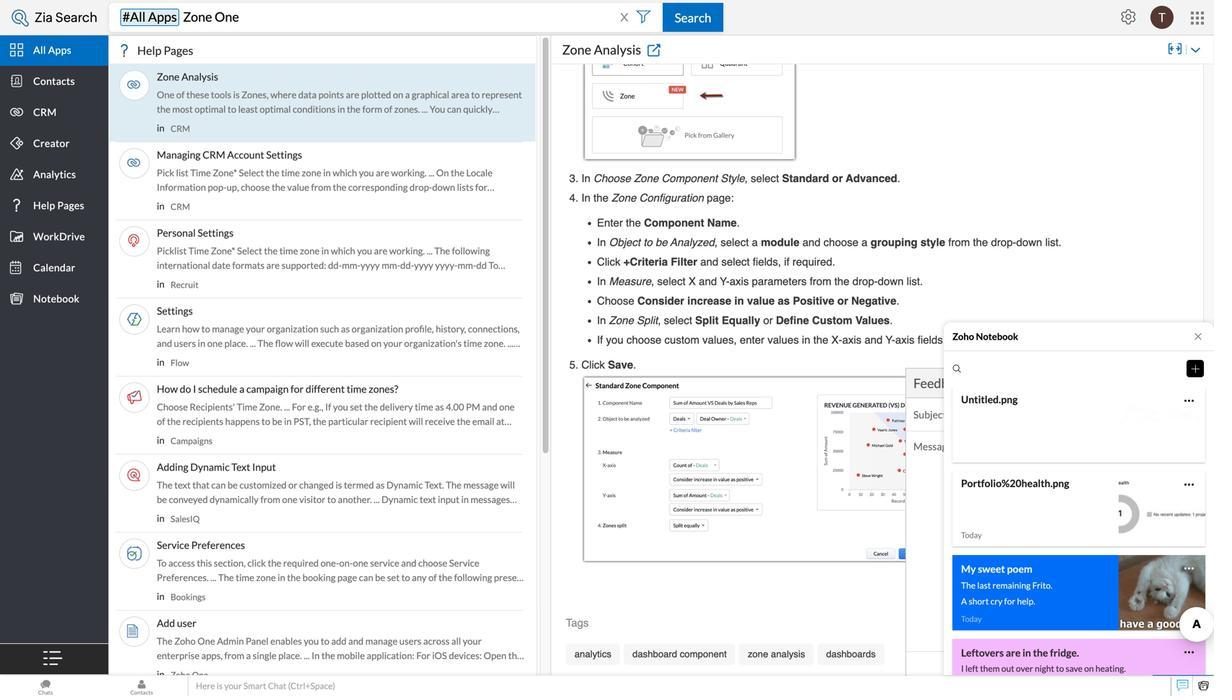 Task type: locate. For each thing, give the bounding box(es) containing it.
. for . ... users have the option to end individual sessions or end all sessions (excluding the current
[[416, 274, 418, 286]]

that
[[157, 210, 174, 222], [193, 479, 210, 491], [176, 508, 193, 520]]

manage
[[212, 323, 244, 335], [365, 635, 398, 647]]

app for app on your mobile device. ... for android devices: open the zoho
[[199, 664, 215, 676]]

in left salesiq
[[157, 512, 164, 524]]

1 vertical spatial select
[[211, 693, 236, 696]]

yyyy up users
[[414, 259, 433, 271]]

will left receive
[[409, 416, 423, 427]]

least
[[238, 103, 258, 115]]

i
[[193, 383, 196, 395]]

).
[[444, 288, 449, 300]]

device. for for
[[279, 664, 308, 676]]

1 vertical spatial service
[[449, 557, 479, 569]]

1 vertical spatial most
[[320, 118, 340, 129]]

* up formats
[[232, 245, 235, 257]]

flow inside "in flow"
[[171, 357, 189, 368]]

working. inside in which you are working. ... the following international date formats are supported: dd-mm-yyyy mm-dd-yyyy yyyy-mm-dd to change the language, country locale, time format, and time
[[389, 245, 425, 257]]

1 horizontal spatial language,
[[420, 679, 461, 690]]

1 horizontal spatial users
[[399, 635, 422, 647]]

1 app from the left
[[199, 664, 215, 676]]

(ctrl+space)
[[288, 681, 335, 691]]

or down country
[[262, 288, 271, 300]]

zia
[[35, 10, 53, 25]]

2 in crm from the top
[[157, 200, 190, 212]]

0 horizontal spatial for
[[291, 383, 304, 395]]

close fewer high value deals. ... setting
[[157, 118, 520, 144]]

2 vertical spatial that
[[176, 508, 193, 520]]

None button
[[663, 3, 724, 32]]

mobile for android
[[249, 664, 277, 676]]

sessions
[[227, 288, 261, 300], [302, 288, 336, 300]]

1 close from the left
[[281, 118, 302, 129]]

can inside . ... you can choose a required time
[[454, 586, 468, 598]]

help down analytics
[[33, 199, 55, 211]]

manage inside the learn how to manage your organization such as organization profile, history, connections, and users in one place. ... the flow will execute based on your organization's time
[[212, 323, 244, 335]]

of
[[176, 89, 185, 100], [384, 103, 392, 115], [240, 352, 249, 364], [390, 352, 398, 364], [293, 366, 301, 378], [445, 366, 454, 378], [299, 381, 308, 392], [157, 416, 165, 427], [428, 572, 437, 583], [287, 601, 296, 612]]

1 horizontal spatial optimal
[[260, 103, 291, 115]]

by inside '. ... please note that this customization is user specific, i.e. a theme changed by'
[[401, 210, 411, 222]]

end down the locale,
[[273, 288, 289, 300]]

presets
[[494, 572, 525, 583]]

and inside the app on your mobile device. ... under locale information, enter the user's language, select their country, and select their time
[[194, 693, 209, 696]]

on inside the learn how to manage your organization such as organization profile, history, connections, and users in one place. ... the flow will execute based on your organization's time
[[371, 338, 382, 349]]

are inside , where data points are plotted on a graphical area to represent the most optimal to least optimal conditions in the form of
[[346, 89, 359, 100]]

time down supported:
[[306, 274, 325, 286]]

locale
[[466, 167, 493, 179], [273, 679, 300, 690]]

1 optimal from the left
[[195, 103, 226, 115]]

to
[[471, 89, 480, 100], [228, 103, 236, 115], [157, 288, 166, 300], [201, 323, 210, 335], [265, 366, 274, 378], [262, 416, 270, 427], [327, 494, 336, 505], [250, 508, 259, 520], [300, 508, 309, 520], [511, 508, 519, 520], [236, 523, 245, 534], [401, 572, 410, 583], [321, 635, 329, 647]]

choosing
[[244, 381, 280, 392]]

Message text field
[[906, 432, 1213, 650]]

user's inside user will not be reflected in another user's crm accounts.
[[240, 225, 264, 236]]

mm- up 'format,'
[[342, 259, 361, 271]]

1 vertical spatial for
[[416, 650, 430, 661]]

by right visitors
[[424, 523, 434, 534]]

app
[[199, 664, 215, 676], [486, 664, 501, 676]]

device. inside the app on your mobile device. ... under locale information, enter the user's language, select their country, and select their time
[[207, 679, 236, 690]]

individual
[[185, 288, 225, 300]]

to up settings link
[[157, 288, 166, 300]]

picklist
[[157, 245, 187, 257]]

... inside the app on your mobile device. ... under locale information, enter the user's language, select their country, and select their time
[[238, 679, 244, 690]]

formats
[[232, 259, 265, 271]]

2 horizontal spatial mobile
[[337, 650, 365, 661]]

is inside person to another is referred to as dynamic text. ... when you greet visitors by their name or based on the time
[[191, 523, 198, 534]]

language, inside the app on your mobile device. ... under locale information, enter the user's language, select their country, and select their time
[[420, 679, 461, 690]]

users
[[174, 338, 196, 349], [399, 635, 422, 647]]

- left 'customer's'
[[157, 586, 160, 598]]

0 vertical spatial these
[[187, 89, 209, 100]]

. for . ... you can quickly identify which sales personnel close the most high value deals and which
[[418, 103, 420, 115]]

1 vertical spatial following
[[454, 572, 492, 583]]

1 dd- from the left
[[328, 259, 342, 271]]

you up "in" in the bottom left of the page
[[304, 635, 319, 647]]

from inside the zoho one admin panel enables you to add and manage users across all your enterprise apps, from a single place. ... in the mobile application: for ios devices: open the zoho
[[224, 650, 244, 661]]

0 horizontal spatial apps
[[48, 44, 71, 56]]

to up quickly at the left of page
[[471, 89, 480, 100]]

sentence
[[261, 508, 298, 520]]

to left any
[[401, 572, 410, 583]]

a left single
[[246, 650, 251, 661]]

their inside person to another is referred to as dynamic text. ... when you greet visitors by their name or based on the time
[[436, 523, 456, 534]]

1 vertical spatial help pages
[[33, 199, 84, 211]]

choose inside . ... you can choose a required time
[[470, 586, 499, 598]]

1 horizontal spatial pm
[[466, 401, 480, 413]]

0 horizontal spatial app
[[199, 664, 215, 676]]

time down local
[[194, 601, 213, 612]]

by for please
[[401, 210, 411, 222]]

1 horizontal spatial end
[[273, 288, 289, 300]]

zoho
[[953, 331, 974, 342], [407, 352, 428, 364], [174, 635, 196, 647], [157, 664, 178, 676], [443, 664, 465, 676], [171, 670, 190, 680]]

by inside person to another is referred to as dynamic text. ... when you greet visitors by their name or based on the time
[[424, 523, 434, 534]]

the up yyyy- at top left
[[435, 245, 450, 257]]

on inside person to another is referred to as dynamic text. ... when you greet visitors by their name or based on the time
[[157, 537, 167, 549]]

. up current
[[416, 274, 418, 286]]

your up organization
[[246, 323, 265, 335]]

or inside the text that can be customized or changed is termed as dynamic text. the message will be conveyed dynamically from one visitor to another. ... dynamic text input in messages text that can be added to sentence to change the content dynamically from
[[288, 479, 297, 491]]

1 yyyy from the left
[[361, 259, 380, 271]]

up,
[[227, 181, 239, 193]]

list inside of the existing admins. ... view the list of confirmed or pending members by choosing
[[431, 366, 443, 378]]

dynamic inside person to another is referred to as dynamic text. ... when you greet visitors by their name or based on the time
[[257, 523, 294, 534]]

chat
[[268, 681, 286, 691]]

organization's
[[404, 338, 462, 349]]

0 vertical spatial value
[[362, 118, 384, 129]]

date
[[212, 259, 230, 271]]

2 app from the left
[[486, 664, 501, 676]]

required up booking
[[283, 557, 319, 569]]

0 vertical spatial manage
[[212, 323, 244, 335]]

time
[[190, 167, 211, 179], [331, 196, 352, 207], [404, 196, 425, 207], [189, 245, 209, 257], [237, 401, 257, 413], [259, 693, 280, 696]]

be down the service
[[375, 572, 385, 583]]

... inside '. ... please note that this customization is user specific, i.e. a theme changed by'
[[452, 196, 458, 207]]

time up the from the list of available time
[[292, 586, 311, 598]]

options
[[334, 381, 365, 392]]

2 close from the left
[[473, 118, 494, 129]]

crm inside user will not be reflected in another user's crm accounts.
[[266, 225, 287, 236]]

1 vertical spatial pm
[[177, 430, 191, 442]]

2 end from the left
[[273, 288, 289, 300]]

is right here
[[217, 681, 223, 691]]

the
[[308, 132, 323, 144], [435, 245, 450, 257], [258, 338, 273, 349], [222, 430, 237, 442], [157, 479, 173, 491], [446, 479, 462, 491], [218, 572, 234, 583], [157, 635, 173, 647]]

local
[[211, 586, 230, 598]]

for left "different"
[[291, 383, 304, 395]]

flow inside . ... transfer ownership of organization if you are the owner of a zoho flow organization, you can transfer its ownership to
[[430, 352, 450, 364]]

1 horizontal spatial for
[[475, 181, 488, 193]]

be down adding dynamic text input link
[[228, 479, 238, 491]]

1 vertical spatial notebook
[[976, 331, 1018, 342]]

one inside the learn how to manage your organization such as organization profile, history, connections, and users in one place. ... the flow will execute based on your organization's time
[[207, 338, 223, 349]]

0 horizontal spatial mm-
[[342, 259, 361, 271]]

1 horizontal spatial sessions
[[302, 288, 336, 300]]

one up sentence
[[282, 494, 298, 505]]

0 horizontal spatial changed
[[299, 479, 334, 491]]

. ... users have the option to end individual sessions or end all sessions (excluding the current
[[157, 274, 516, 300]]

fewer
[[496, 118, 520, 129]]

... left under
[[238, 679, 244, 690]]

the inside in which you are working. ... the following international date formats are supported: dd-mm-yyyy mm-dd-yyyy yyyy-mm-dd to change the language, country locale, time format, and time
[[435, 245, 450, 257]]

0 horizontal spatial close
[[281, 118, 302, 129]]

0 horizontal spatial high
[[157, 132, 175, 144]]

time down drop-
[[404, 196, 425, 207]]

0 vertical spatial user's
[[240, 225, 264, 236]]

and right add
[[348, 635, 364, 647]]

0 horizontal spatial yyyy
[[361, 259, 380, 271]]

1 horizontal spatial app
[[486, 664, 501, 676]]

single
[[253, 650, 277, 661]]

optimal down one of these tools is zones
[[195, 103, 226, 115]]

1 horizontal spatial list
[[273, 601, 286, 612]]

users up application:
[[399, 635, 422, 647]]

0 horizontal spatial device.
[[207, 679, 236, 690]]

in inside in which you are working. ... the following international date formats are supported: dd-mm-yyyy mm-dd-yyyy yyyy-mm-dd to change the language, country locale, time format, and time
[[321, 245, 329, 257]]

choose
[[241, 181, 270, 193], [418, 557, 447, 569], [470, 586, 499, 598]]

from the list of available time
[[234, 601, 356, 612]]

data
[[298, 89, 317, 100]]

0 horizontal spatial help pages
[[33, 199, 84, 211]]

customer's
[[162, 586, 209, 598]]

open
[[484, 650, 507, 661], [403, 664, 426, 676]]

0 vertical spatial select
[[463, 679, 487, 690]]

time up time,
[[236, 572, 254, 583]]

and up the email
[[482, 401, 497, 413]]

from down admin
[[224, 650, 244, 661]]

1 horizontal spatial text.
[[425, 479, 444, 491]]

1 vertical spatial choose
[[418, 557, 447, 569]]

any
[[412, 572, 427, 583]]

1 horizontal spatial analysis
[[594, 42, 641, 57]]

add
[[331, 635, 347, 647]]

mobile for locale
[[178, 679, 206, 690]]

the down add
[[157, 635, 173, 647]]

enter
[[354, 679, 376, 690]]

place. down enables
[[278, 650, 302, 661]]

0 horizontal spatial pages
[[57, 199, 84, 211]]

0 vertical spatial that
[[157, 210, 174, 222]]

the inside how do i schedule a campaign for different time zones? choose recipients' time zone . ... for e.g., if you set the delivery time as 4.00 pm and one of the recipients happens to be in pst, the particular recipient will receive the email at 4.00 pm pst. 4. the time recipients.
[[222, 430, 237, 442]]

1 vertical spatial text
[[420, 494, 436, 505]]

the inside the app on your mobile device. ... under locale information, enter the user's language, select their country, and select their time
[[378, 679, 392, 690]]

language, inside in which you are working. ... on the locale information pop-up, choose the value from the corresponding drop-down lists for language, country location, date format, time format, and time
[[157, 196, 198, 207]]

. down the service
[[380, 601, 382, 612]]

0 vertical spatial set
[[350, 401, 363, 413]]

for inside how do i schedule a campaign for different time zones? choose recipients' time zone . ... for e.g., if you set the delivery time as 4.00 pm and one of the recipients happens to be in pst, the particular recipient will receive the email at 4.00 pm pst. 4. the time recipients.
[[292, 401, 306, 413]]

users inside the zoho one admin panel enables you to add and manage users across all your enterprise apps, from a single place. ... in the mobile application: for ios devices: open the zoho
[[399, 635, 422, 647]]

in inside in the booking page can be set to any of the following presets - customer's local time, business time
[[278, 572, 285, 583]]

1 horizontal spatial all
[[451, 635, 461, 647]]

2 format, from the left
[[353, 196, 385, 207]]

0 vertical spatial choose
[[241, 181, 270, 193]]

customization
[[193, 210, 251, 222]]

be left split
[[367, 132, 377, 144]]

... inside the . ... users have the option to end individual sessions or end all sessions (excluding the current
[[419, 274, 425, 286]]

based down person
[[493, 523, 517, 534]]

... left view
[[385, 366, 391, 378]]

working. for managing crm account settings
[[391, 167, 427, 179]]

one inside how do i schedule a campaign for different time zones? choose recipients' time zone . ... for e.g., if you set the delivery time as 4.00 pm and one of the recipients happens to be in pst, the particular recipient will receive the email at 4.00 pm pst. 4. the time recipients.
[[499, 401, 515, 413]]

... down graphical
[[422, 103, 428, 115]]

0 horizontal spatial open
[[403, 664, 426, 676]]

0 vertical spatial you
[[430, 103, 445, 115]]

1 vertical spatial mobile
[[249, 664, 277, 676]]

2 vertical spatial choose
[[470, 586, 499, 598]]

1 horizontal spatial high
[[342, 118, 360, 129]]

format, down the corresponding
[[353, 196, 385, 207]]

1 horizontal spatial user's
[[394, 679, 418, 690]]

1 vertical spatial language,
[[420, 679, 461, 690]]

in recruit
[[157, 278, 199, 290]]

transfer
[[157, 352, 191, 364]]

list
[[176, 167, 189, 179], [431, 366, 443, 378], [273, 601, 286, 612]]

dynamically up added on the bottom of page
[[210, 494, 259, 505]]

1 horizontal spatial device.
[[279, 664, 308, 676]]

set down the service
[[387, 572, 400, 583]]

mobile
[[337, 650, 365, 661], [249, 664, 277, 676], [178, 679, 206, 690]]

in inside how do i schedule a campaign for different time zones? choose recipients' time zone . ... for e.g., if you set the delivery time as 4.00 pm and one of the recipients happens to be in pst, the particular recipient will receive the email at 4.00 pm pst. 4. the time recipients.
[[284, 416, 292, 427]]

will inside the text that can be customized or changed is termed as dynamic text. the message will be conveyed dynamically from one visitor to another. ... dynamic text input in messages text that can be added to sentence to change the content dynamically from
[[501, 479, 515, 491]]

a inside '. ... please note that this customization is user specific, i.e. a theme changed by'
[[330, 210, 335, 222]]

are
[[346, 89, 359, 100], [376, 167, 389, 179], [374, 245, 388, 257], [266, 259, 280, 271], [331, 352, 345, 364]]

to right the how
[[201, 323, 210, 335]]

or right customized
[[288, 479, 297, 491]]

pending
[[157, 381, 190, 392]]

2 sessions from the left
[[302, 288, 336, 300]]

1 vertical spatial high
[[157, 132, 175, 144]]

and inside the zoho one admin panel enables you to add and manage users across all your enterprise apps, from a single place. ... in the mobile application: for ios devices: open the zoho
[[348, 635, 364, 647]]

the inside the service and choose service preferences. ... the time
[[218, 572, 234, 583]]

user's inside the app on your mobile device. ... under locale information, enter the user's language, select their country, and select their time
[[394, 679, 418, 690]]

... inside the zoho one admin panel enables you to add and manage users across all your enterprise apps, from a single place. ... in the mobile application: for ios devices: open the zoho
[[304, 650, 310, 661]]

name
[[457, 523, 480, 534]]

pages up workdrive
[[57, 199, 84, 211]]

text. down sentence
[[295, 523, 315, 534]]

1 horizontal spatial if
[[325, 401, 331, 413]]

and
[[409, 118, 424, 129], [387, 196, 403, 207], [358, 274, 374, 286], [157, 338, 172, 349], [482, 401, 497, 413], [401, 557, 417, 569], [348, 635, 364, 647], [194, 693, 209, 696]]

. down any
[[425, 586, 427, 598]]

notebook
[[33, 292, 80, 305], [976, 331, 1018, 342]]

particular
[[328, 416, 368, 427]]

as inside person to another is referred to as dynamic text. ... when you greet visitors by their name or based on the time
[[247, 523, 255, 534]]

to inside in the booking page can be set to any of the following presets - customer's local time, business time
[[401, 572, 410, 583]]

settings
[[266, 149, 302, 161], [198, 227, 234, 239], [157, 305, 193, 317]]

following inside in which you are working. ... the following international date formats are supported: dd-mm-yyyy mm-dd-yyyy yyyy-mm-dd to change the language, country locale, time format, and time
[[452, 245, 490, 257]]

1 horizontal spatial help
[[137, 43, 161, 57]]

0 vertical spatial 4.00
[[446, 401, 464, 413]]

user right add
[[177, 617, 196, 629]]

from
[[311, 181, 331, 193], [367, 381, 386, 392], [260, 494, 280, 505], [442, 508, 462, 520], [236, 601, 256, 612], [224, 650, 244, 661]]

email
[[472, 416, 495, 427]]

yyyy-
[[435, 259, 458, 271]]

bookings
[[171, 592, 206, 602]]

language, down ios on the left of page
[[420, 679, 461, 690]]

your inside the zoho one admin panel enables you to add and manage users across all your enterprise apps, from a single place. ... in the mobile application: for ios devices: open the zoho
[[463, 635, 482, 647]]

apps,
[[201, 650, 223, 661]]

these down the "existing" on the left of page
[[309, 381, 332, 392]]

1 vertical spatial to
[[157, 557, 167, 569]]

in crm for managing
[[157, 200, 190, 212]]

* up up,
[[233, 167, 237, 179]]

in which you are working. ... the following international date formats are supported: dd-mm-yyyy mm-dd-yyyy yyyy-mm-dd to change the language, country locale, time format, and time
[[157, 245, 498, 286]]

1 vertical spatial list
[[431, 366, 443, 378]]

2 organization from the left
[[352, 323, 403, 335]]

can inside . ... you can quickly identify which sales personnel close the most high value deals and which
[[447, 103, 461, 115]]

0 vertical spatial text.
[[425, 479, 444, 491]]

of inside how do i schedule a campaign for different time zones? choose recipients' time zone . ... for e.g., if you set the delivery time as 4.00 pm and one of the recipients happens to be in pst, the particular recipient will receive the email at 4.00 pm pst. 4. the time recipients.
[[157, 416, 165, 427]]

manage inside the zoho one admin panel enables you to add and manage users across all your enterprise apps, from a single place. ... in the mobile application: for ios devices: open the zoho
[[365, 635, 398, 647]]

to inside in which you are working. ... the following international date formats are supported: dd-mm-yyyy mm-dd-yyyy yyyy-mm-dd to change the language, country locale, time format, and time
[[489, 259, 498, 271]]

you for choose
[[436, 586, 452, 598]]

0 vertical spatial device.
[[279, 664, 308, 676]]

to inside how do i schedule a campaign for different time zones? choose recipients' time zone . ... for e.g., if you set the delivery time as 4.00 pm and one of the recipients happens to be in pst, the particular recipient will receive the email at 4.00 pm pst. 4. the time recipients.
[[262, 416, 270, 427]]

0 vertical spatial language,
[[157, 196, 198, 207]]

is inside the text that can be customized or changed is termed as dynamic text. the message will be conveyed dynamically from one visitor to another. ... dynamic text input in messages text that can be added to sentence to change the content dynamically from
[[336, 479, 342, 491]]

0 horizontal spatial all
[[291, 288, 300, 300]]

for inside how do i schedule a campaign for different time zones? choose recipients' time zone . ... for e.g., if you set the delivery time as 4.00 pm and one of the recipients happens to be in pst, the particular recipient will receive the email at 4.00 pm pst. 4. the time recipients.
[[291, 383, 304, 395]]

4.00 up receive
[[446, 401, 464, 413]]

crm
[[33, 106, 57, 118], [171, 123, 190, 134], [203, 149, 225, 161], [171, 201, 190, 212], [266, 225, 287, 236]]

contacts
[[33, 75, 75, 87]]

click
[[247, 557, 266, 569]]

text. up input
[[425, 479, 444, 491]]

value inside . ... you can quickly identify which sales personnel close the most high value deals and which
[[362, 118, 384, 129]]

time down personal settings link
[[189, 245, 209, 257]]

mobile inside the app on your mobile device. ... under locale information, enter the user's language, select their country, and select their time
[[178, 679, 206, 690]]

0 vertical spatial to
[[489, 259, 498, 271]]

adding
[[157, 461, 188, 473]]

text up conveyed
[[174, 479, 191, 491]]

1 horizontal spatial close
[[473, 118, 494, 129]]

the left flow
[[258, 338, 273, 349]]

1 horizontal spatial yyyy
[[414, 259, 433, 271]]

1 horizontal spatial value
[[287, 181, 309, 193]]

device. down apps,
[[207, 679, 236, 690]]

following
[[452, 245, 490, 257], [454, 572, 492, 583]]

you inside . ... you can quickly identify which sales personnel close the most high value deals and which
[[430, 103, 445, 115]]

1 vertical spatial help
[[33, 199, 55, 211]]

following left presets
[[454, 572, 492, 583]]

0 horizontal spatial most
[[172, 103, 193, 115]]

open down application:
[[403, 664, 426, 676]]

another
[[205, 225, 238, 236], [157, 523, 190, 534]]

value
[[362, 118, 384, 129], [176, 132, 198, 144], [287, 181, 309, 193]]

service down name
[[449, 557, 479, 569]]

users down the how
[[174, 338, 196, 349]]

plotted
[[361, 89, 391, 100]]

2 horizontal spatial list
[[431, 366, 443, 378]]

most up identify
[[172, 103, 193, 115]]

1 vertical spatial text.
[[295, 523, 315, 534]]

. down graphical
[[418, 103, 420, 115]]

0 vertical spatial select
[[239, 167, 264, 179]]

based inside the learn how to manage your organization such as organization profile, history, connections, and users in one place. ... the flow will execute based on your organization's time
[[345, 338, 369, 349]]

0 horizontal spatial devices:
[[369, 664, 402, 676]]

to
[[489, 259, 498, 271], [157, 557, 167, 569]]

0 horizontal spatial notebook
[[33, 292, 80, 305]]

. down 'down'
[[448, 196, 450, 207]]

end
[[167, 288, 183, 300], [273, 288, 289, 300]]

2 horizontal spatial mm-
[[458, 259, 476, 271]]

0 vertical spatial for
[[475, 181, 488, 193]]

if down 'execute'
[[306, 352, 312, 364]]

admin
[[217, 635, 244, 647]]

close inside . ... you can quickly identify which sales personnel close the most high value deals and which
[[281, 118, 302, 129]]

dynamic down sentence
[[257, 523, 294, 534]]

or right confirmed
[[499, 366, 508, 378]]

choose inside the service and choose service preferences. ... the time
[[418, 557, 447, 569]]

close down quickly at the left of page
[[473, 118, 494, 129]]

the right split:
[[308, 132, 323, 144]]

you down content
[[351, 523, 366, 534]]

the inside . ... transfer ownership of organization if you are the owner of a zoho flow organization, you can transfer its ownership to
[[346, 352, 360, 364]]

0 horizontal spatial by
[[232, 381, 242, 392]]

application:
[[367, 650, 415, 661]]

0 horizontal spatial text.
[[295, 523, 315, 534]]

for
[[475, 181, 488, 193], [291, 383, 304, 395]]

locale inside in which you are working. ... on the locale information pop-up, choose the value from the corresponding drop-down lists for language, country location, date format, time format, and time
[[466, 167, 493, 179]]

1 vertical spatial changed
[[299, 479, 334, 491]]

these left tools
[[187, 89, 209, 100]]

1 horizontal spatial their
[[436, 523, 456, 534]]

1 horizontal spatial required
[[283, 557, 319, 569]]

app inside the app on your mobile device. ... under locale information, enter the user's language, select their country, and select their time
[[486, 664, 501, 676]]

time inside person to another is referred to as dynamic text. ... when you greet visitors by their name or based on the time
[[185, 537, 203, 549]]

to inside the . ... users have the option to end individual sessions or end all sessions (excluding the current
[[157, 288, 166, 300]]

in up '. ... please note that this customization is user specific, i.e. a theme changed by'
[[323, 167, 331, 179]]

0 vertical spatial in crm
[[157, 122, 190, 134]]

change inside the text that can be customized or changed is termed as dynamic text. the message will be conveyed dynamically from one visitor to another. ... dynamic text input in messages text that can be added to sentence to change the content dynamically from
[[310, 508, 340, 520]]

2 optimal from the left
[[260, 103, 291, 115]]

0 vertical spatial text
[[232, 461, 250, 473]]

in bookings
[[157, 591, 206, 602]]

text
[[174, 479, 191, 491], [420, 494, 436, 505]]

the down adding
[[157, 479, 173, 491]]

. ... you can choose a required time
[[157, 586, 505, 612]]

based
[[345, 338, 369, 349], [493, 523, 517, 534]]

1 vertical spatial their
[[489, 679, 509, 690]]

- up page
[[336, 557, 339, 569]]

.
[[418, 103, 420, 115], [448, 196, 450, 207], [416, 274, 418, 286], [504, 338, 506, 349], [280, 401, 282, 413], [425, 586, 427, 598], [380, 601, 382, 612]]

1 horizontal spatial choose
[[418, 557, 447, 569]]

choose up location,
[[241, 181, 270, 193]]

one of these tools is zones
[[157, 89, 267, 100]]

user's down application:
[[394, 679, 418, 690]]

1 vertical spatial you
[[436, 586, 452, 598]]

manage up ownership
[[212, 323, 244, 335]]

0 vertical spatial devices:
[[449, 650, 482, 661]]

1 in crm from the top
[[157, 122, 190, 134]]

select
[[463, 679, 487, 690], [211, 693, 236, 696]]

be right not in the top left of the page
[[482, 210, 492, 222]]

you up the corresponding
[[359, 167, 374, 179]]

... down sales
[[225, 132, 231, 144]]

as inside the text that can be customized or changed is termed as dynamic text. the message will be conveyed dynamically from one visitor to another. ... dynamic text input in messages text that can be added to sentence to change the content dynamically from
[[376, 479, 385, 491]]

most
[[172, 103, 193, 115], [320, 118, 340, 129]]

service
[[157, 539, 189, 551], [449, 557, 479, 569]]

zone down split: the
[[302, 167, 321, 179]]

changed up 'visitor'
[[299, 479, 334, 491]]

required
[[283, 557, 319, 569], [157, 601, 192, 612]]

service
[[370, 557, 399, 569]]

a right i.e.
[[330, 210, 335, 222]]

1 horizontal spatial change
[[310, 508, 340, 520]]

devices:
[[449, 650, 482, 661], [369, 664, 402, 676]]

you inside person to another is referred to as dynamic text. ... when you greet visitors by their name or based on the time
[[351, 523, 366, 534]]

close
[[281, 118, 302, 129], [473, 118, 494, 129]]

here
[[196, 681, 215, 691]]

1 horizontal spatial open
[[484, 650, 507, 661]]

in inside in which you are working. ... on the locale information pop-up, choose the value from the corresponding drop-down lists for language, country location, date format, time format, and time
[[323, 167, 331, 179]]

value inside in which you are working. ... on the locale information pop-up, choose the value from the corresponding drop-down lists for language, country location, date format, time format, and time
[[287, 181, 309, 193]]

0 vertical spatial mobile
[[337, 650, 365, 661]]

all inside the . ... users have the option to end individual sessions or end all sessions (excluding the current
[[291, 288, 300, 300]]

... up across
[[428, 586, 434, 598]]

3 mm- from the left
[[458, 259, 476, 271]]

0 vertical spatial high
[[342, 118, 360, 129]]

the inside . ... you can quickly identify which sales personnel close the most high value deals and which
[[304, 118, 318, 129]]

mobile up android
[[337, 650, 365, 661]]

1 organization from the left
[[267, 323, 318, 335]]

0 horizontal spatial user's
[[240, 225, 264, 236]]

choose down presets
[[470, 586, 499, 598]]

text left input
[[420, 494, 436, 505]]

high inside . ... you can quickly identify which sales personnel close the most high value deals and which
[[342, 118, 360, 129]]

and inside how do i schedule a campaign for different time zones? choose recipients' time zone . ... for e.g., if you set the delivery time as 4.00 pm and one of the recipients happens to be in pst, the particular recipient will receive the email at 4.00 pm pst. 4. the time recipients.
[[482, 401, 497, 413]]

are inside . ... transfer ownership of organization if you are the owner of a zoho flow organization, you can transfer its ownership to
[[331, 352, 345, 364]]

1 horizontal spatial user
[[430, 210, 448, 222]]



Task type: describe. For each thing, give the bounding box(es) containing it.
in inside user will not be reflected in another user's crm accounts.
[[196, 225, 204, 236]]

apps for #all
[[148, 9, 177, 25]]

text. inside the text that can be customized or changed is termed as dynamic text. the message will be conveyed dynamically from one visitor to another. ... dynamic text input in messages text that can be added to sentence to change the content dynamically from
[[425, 479, 444, 491]]

account
[[227, 149, 264, 161]]

members
[[192, 381, 230, 392]]

0 horizontal spatial pm
[[177, 430, 191, 442]]

you down 'execute'
[[314, 352, 329, 364]]

zone up supported:
[[300, 245, 320, 257]]

in up the managing
[[157, 122, 164, 134]]

dropdown.
[[404, 381, 448, 392]]

mobile inside the zoho one admin panel enables you to add and manage users across all your enterprise apps, from a single place. ... in the mobile application: for ios devices: open the zoho
[[337, 650, 365, 661]]

can be split equally or unequally.
[[349, 132, 482, 144]]

be inside user will not be reflected in another user's crm accounts.
[[482, 210, 492, 222]]

1 horizontal spatial for
[[317, 664, 331, 676]]

most inside , where data points are plotted on a graphical area to represent the most optimal to least optimal conditions in the form of
[[172, 103, 193, 115]]

2 yyyy from the left
[[414, 259, 433, 271]]

change inside in which you are working. ... the following international date formats are supported: dd-mm-yyyy mm-dd-yyyy yyyy-mm-dd to change the language, country locale, time format, and time
[[157, 274, 186, 286]]

... down "in" in the bottom left of the page
[[310, 664, 316, 676]]

by inside of the existing admins. ... view the list of confirmed or pending members by choosing
[[232, 381, 242, 392]]

from down time,
[[236, 601, 256, 612]]

zone down the connections,
[[484, 338, 504, 349]]

add user
[[157, 617, 196, 629]]

2 vertical spatial settings
[[157, 305, 193, 317]]

crm down information
[[171, 201, 190, 212]]

of these options from the dropdown.
[[297, 381, 448, 392]]

personal settings link
[[157, 227, 234, 239]]

messages
[[471, 494, 510, 505]]

2 vertical spatial their
[[237, 693, 257, 696]]

zone down to access this section, click the required one -on- one
[[256, 572, 276, 583]]

campaign
[[246, 383, 289, 395]]

you inside how do i schedule a campaign for different time zones? choose recipients' time zone . ... for e.g., if you set the delivery time as 4.00 pm and one of the recipients happens to be in pst, the particular recipient will receive the email at 4.00 pm pst. 4. the time recipients.
[[333, 401, 348, 413]]

time down admins.
[[347, 383, 367, 395]]

1 vertical spatial analysis
[[181, 70, 218, 83]]

1 vertical spatial pages
[[57, 199, 84, 211]]

and inside the learn how to manage your organization such as organization profile, history, connections, and users in one place. ... the flow will execute based on your organization's time
[[157, 338, 172, 349]]

app on your mobile device. ... for android devices: open the zoho
[[198, 664, 467, 676]]

0 horizontal spatial zone analysis link
[[157, 70, 218, 83]]

points
[[318, 89, 344, 100]]

on
[[436, 167, 449, 179]]

0 vertical spatial notebook
[[33, 292, 80, 305]]

. ... please note that this customization is user specific, i.e. a theme changed by
[[157, 196, 507, 222]]

... inside . ... transfer ownership of organization if you are the owner of a zoho flow organization, you can transfer its ownership to
[[507, 338, 513, 349]]

from down customized
[[260, 494, 280, 505]]

2 horizontal spatial their
[[489, 679, 509, 690]]

time down happens
[[239, 430, 258, 442]]

country
[[244, 274, 276, 286]]

pick
[[157, 167, 174, 179]]

, where data points are plotted on a graphical area to represent the most optimal to least optimal conditions in the form of
[[157, 89, 522, 115]]

in left 'recruit'
[[157, 278, 164, 290]]

1 vertical spatial open
[[403, 664, 426, 676]]

in up "how"
[[157, 356, 164, 368]]

time inside the learn how to manage your organization such as organization profile, history, connections, and users in one place. ... the flow will execute based on your organization's time
[[464, 338, 482, 349]]

recipients'
[[190, 401, 235, 413]]

add
[[157, 617, 175, 629]]

smart
[[243, 681, 266, 691]]

... inside how do i schedule a campaign for different time zones? choose recipients' time zone . ... for e.g., if you set the delivery time as 4.00 pm and one of the recipients happens to be in pst, the particular recipient will receive the email at 4.00 pm pst. 4. the time recipients.
[[284, 401, 290, 413]]

which inside in which you are working. ... the following international date formats are supported: dd-mm-yyyy mm-dd-yyyy yyyy-mm-dd to change the language, country locale, time format, and time
[[331, 245, 355, 257]]

1 mm- from the left
[[342, 259, 361, 271]]

will inside the learn how to manage your organization such as organization profile, history, connections, and users in one place. ... the flow will execute based on your organization's time
[[295, 338, 309, 349]]

text inside the text that can be customized or changed is termed as dynamic text. the message will be conveyed dynamically from one visitor to another. ... dynamic text input in messages text that can be added to sentence to change the content dynamically from
[[157, 508, 174, 520]]

to down 'visitor'
[[300, 508, 309, 520]]

1 sessions from the left
[[227, 288, 261, 300]]

0 horizontal spatial select
[[211, 693, 236, 696]]

where
[[270, 89, 297, 100]]

a inside . ... transfer ownership of organization if you are the owner of a zoho flow organization, you can transfer its ownership to
[[400, 352, 405, 364]]

a inside how do i schedule a campaign for different time zones? choose recipients' time zone . ... for e.g., if you set the delivery time as 4.00 pm and one of the recipients happens to be in pst, the particular recipient will receive the email at 4.00 pm pst. 4. the time recipients.
[[239, 383, 244, 395]]

current
[[397, 288, 427, 300]]

to right 'visitor'
[[327, 494, 336, 505]]

setting
[[233, 132, 263, 144]]

as inside the learn how to manage your organization such as organization profile, history, connections, and users in one place. ... the flow will execute based on your organization's time
[[341, 323, 350, 335]]

here is your smart chat (ctrl+space)
[[196, 681, 335, 691]]

pst,
[[294, 416, 311, 427]]

1 end from the left
[[167, 288, 183, 300]]

personal
[[157, 227, 196, 239]]

... inside . ... you can quickly identify which sales personnel close the most high value deals and which
[[422, 103, 428, 115]]

added
[[223, 508, 249, 520]]

app for app on your mobile device. ... under locale information, enter the user's language, select their country, and select their time
[[486, 664, 501, 676]]

crm down "deals."
[[203, 149, 225, 161]]

and inside the service and choose service preferences. ... the time
[[401, 557, 417, 569]]

all inside the zoho one admin panel enables you to add and manage users across all your enterprise apps, from a single place. ... in the mobile application: for ios devices: open the zoho
[[451, 635, 461, 647]]

greet
[[368, 523, 390, 534]]

is right tools
[[233, 89, 240, 100]]

to right added on the bottom of page
[[250, 508, 259, 520]]

or inside of the existing admins. ... view the list of confirmed or pending members by choosing
[[499, 366, 508, 378]]

time up date
[[281, 167, 300, 179]]

crm up creator
[[33, 106, 57, 118]]

e.g.,
[[308, 401, 323, 413]]

personnel
[[239, 118, 280, 129]]

in up country, on the bottom of page
[[157, 669, 164, 680]]

be inside in the booking page can be set to any of the following presets - customer's local time, business time
[[375, 572, 385, 583]]

or right equally
[[430, 132, 439, 144]]

flow
[[275, 338, 293, 349]]

can down conveyed
[[195, 508, 209, 520]]

content
[[357, 508, 389, 520]]

history,
[[436, 323, 466, 335]]

crm up the managing
[[171, 123, 190, 134]]

in inside the text that can be customized or changed is termed as dynamic text. the message will be conveyed dynamically from one visitor to another. ... dynamic text input in messages text that can be added to sentence to change the content dynamically from
[[461, 494, 469, 505]]

contacts image
[[96, 676, 187, 696]]

referred
[[200, 523, 234, 534]]

have
[[453, 274, 472, 286]]

in up adding
[[157, 434, 164, 446]]

1 vertical spatial devices:
[[369, 664, 402, 676]]

1 horizontal spatial zone analysis link
[[562, 42, 641, 57]]

based inside person to another is referred to as dynamic text. ... when you greet visitors by their name or based on the time
[[493, 523, 517, 534]]

0 vertical spatial help
[[137, 43, 161, 57]]

users inside the learn how to manage your organization such as organization profile, history, connections, and users in one place. ... the flow will execute based on your organization's time
[[174, 338, 196, 349]]

your left smart at bottom
[[224, 681, 242, 691]]

apps for all
[[48, 44, 71, 56]]

user will not be reflected in another user's crm accounts.
[[157, 210, 492, 236]]

service and choose service preferences. ... the time
[[157, 557, 479, 583]]

ios
[[432, 650, 447, 661]]

1 horizontal spatial text
[[232, 461, 250, 473]]

... inside . ... you can choose a required time
[[428, 586, 434, 598]]

1 vertical spatial select
[[237, 245, 262, 257]]

your thoughts on the new ui image
[[1171, 677, 1193, 696]]

text. inside person to another is referred to as dynamic text. ... when you greet visitors by their name or based on the time
[[295, 523, 315, 534]]

0 horizontal spatial 4.00
[[157, 430, 175, 442]]

personal settings
[[157, 227, 234, 239]]

your up smart at bottom
[[229, 664, 248, 676]]

analytics
[[33, 168, 76, 180]]

pick list time zone * select the time zone
[[157, 167, 321, 179]]

time up pop-
[[190, 167, 211, 179]]

add user link
[[157, 617, 196, 629]]

changed inside '. ... please note that this customization is user specific, i.e. a theme changed by'
[[365, 210, 399, 222]]

2 mm- from the left
[[382, 259, 400, 271]]

set inside in the booking page can be set to any of the following presets - customer's local time, business time
[[387, 572, 400, 583]]

... inside person to another is referred to as dynamic text. ... when you greet visitors by their name or based on the time
[[317, 523, 323, 534]]

its
[[208, 366, 218, 378]]

can inside in the booking page can be set to any of the following presets - customer's local time, business time
[[359, 572, 373, 583]]

creator
[[33, 137, 70, 149]]

1 vertical spatial that
[[193, 479, 210, 491]]

set inside how do i schedule a campaign for different time zones? choose recipients' time zone . ... for e.g., if you set the delivery time as 4.00 pm and one of the recipients happens to be in pst, the particular recipient will receive the email at 4.00 pm pst. 4. the time recipients.
[[350, 401, 363, 413]]

dynamic up content
[[386, 479, 423, 491]]

of inside in the booking page can be set to any of the following presets - customer's local time, business time
[[428, 572, 437, 583]]

for inside the zoho one admin panel enables you to add and manage users across all your enterprise apps, from a single place. ... in the mobile application: for ios devices: open the zoho
[[416, 650, 430, 661]]

search
[[55, 10, 97, 25]]

working. for personal settings
[[389, 245, 425, 257]]

1 horizontal spatial dynamically
[[391, 508, 440, 520]]

to inside the learn how to manage your organization such as organization profile, history, connections, and users in one place. ... the flow will execute based on your organization's time
[[201, 323, 210, 335]]

... inside the service and choose service preferences. ... the time
[[211, 572, 217, 583]]

the inside in which you are working. ... the following international date formats are supported: dd-mm-yyyy mm-dd-yyyy yyyy-mm-dd to change the language, country locale, time format, and time
[[188, 274, 202, 286]]

can left split
[[351, 132, 365, 144]]

can inside . ... transfer ownership of organization if you are the owner of a zoho flow organization, you can transfer its ownership to
[[157, 366, 171, 378]]

panel
[[246, 635, 269, 647]]

0 vertical spatial analysis
[[594, 42, 641, 57]]

enables
[[270, 635, 302, 647]]

you down the connections,
[[507, 352, 523, 364]]

person
[[481, 508, 509, 520]]

recipients.
[[182, 445, 225, 456]]

to up sales
[[228, 103, 236, 115]]

are up country
[[266, 259, 280, 271]]

time up supported:
[[280, 245, 298, 257]]

- inside in the booking page can be set to any of the following presets - customer's local time, business time
[[157, 586, 160, 598]]

recruit
[[171, 279, 199, 290]]

dynamic down recipients.
[[190, 461, 230, 473]]

quickly
[[463, 103, 493, 115]]

corresponding
[[348, 181, 408, 193]]

0 vertical spatial pages
[[164, 43, 193, 57]]

0 vertical spatial dynamically
[[210, 494, 259, 505]]

device. for under
[[207, 679, 236, 690]]

which up "deals."
[[190, 118, 215, 129]]

the inside the zoho one admin panel enables you to add and manage users across all your enterprise apps, from a single place. ... in the mobile application: for ios devices: open the zoho
[[157, 635, 173, 647]]

0 vertical spatial pm
[[466, 401, 480, 413]]

0 horizontal spatial help
[[33, 199, 55, 211]]

or inside the . ... users have the option to end individual sessions or end all sessions (excluding the current
[[262, 288, 271, 300]]

dynamic up visitors
[[382, 494, 418, 505]]

1 horizontal spatial select
[[463, 679, 487, 690]]

. for . ... transfer ownership of organization if you are the owner of a zoho flow organization, you can transfer its ownership to
[[504, 338, 506, 349]]

graphical
[[412, 89, 449, 100]]

by for another
[[424, 523, 434, 534]]

time down dropdown.
[[415, 401, 433, 413]]

a inside . ... you can choose a required time
[[501, 586, 505, 598]]

time,
[[232, 586, 252, 598]]

0 horizontal spatial user
[[177, 617, 196, 629]]

required for one
[[283, 557, 319, 569]]

if inside how do i schedule a campaign for different time zones? choose recipients' time zone . ... for e.g., if you set the delivery time as 4.00 pm and one of the recipients happens to be in pst, the particular recipient will receive the email at 4.00 pm pst. 4. the time recipients.
[[325, 401, 331, 413]]

zoho inside in zoho one
[[171, 670, 190, 680]]

view
[[393, 366, 414, 378]]

be up the in salesiq
[[157, 494, 167, 505]]

2 dd- from the left
[[400, 259, 414, 271]]

or inside person to another is referred to as dynamic text. ... when you greet visitors by their name or based on the time
[[482, 523, 491, 534]]

in flow
[[157, 356, 189, 368]]

one up page
[[353, 557, 368, 569]]

managing
[[157, 149, 201, 161]]

page
[[337, 572, 357, 583]]

0 horizontal spatial list
[[176, 167, 189, 179]]

from down admins.
[[367, 381, 386, 392]]

you inside in which you are working. ... the following international date formats are supported: dd-mm-yyyy mm-dd-yyyy yyyy-mm-dd to change the language, country locale, time format, and time
[[357, 245, 372, 257]]

a inside the zoho one admin panel enables you to add and manage users across all your enterprise apps, from a single place. ... in the mobile application: for ios devices: open the zoho
[[246, 650, 251, 661]]

in up add
[[157, 591, 164, 602]]

is inside '. ... please note that this customization is user specific, i.e. a theme changed by'
[[252, 210, 259, 222]]

owner
[[362, 352, 388, 364]]

feedback
[[914, 375, 968, 391]]

zoho inside . ... transfer ownership of organization if you are the owner of a zoho flow organization, you can transfer its ownership to
[[407, 352, 428, 364]]

android
[[333, 664, 367, 676]]

time inside in the booking page can be set to any of the following presets - customer's local time, business time
[[292, 586, 311, 598]]

1 horizontal spatial help pages
[[137, 43, 193, 57]]

0 vertical spatial *
[[233, 167, 237, 179]]

from down input
[[442, 508, 462, 520]]

which inside in which you are working. ... on the locale information pop-up, choose the value from the corresponding drop-down lists for language, country location, date format, time format, and time
[[333, 167, 357, 179]]

the inside the text that can be customized or changed is termed as dynamic text. the message will be conveyed dynamically from one visitor to another. ... dynamic text input in messages text that can be added to sentence to change the content dynamically from
[[342, 508, 355, 520]]

if inside . ... transfer ownership of organization if you are the owner of a zoho flow organization, you can transfer its ownership to
[[306, 352, 312, 364]]

1 horizontal spatial zone analysis
[[562, 42, 641, 57]]

in crm for zone
[[157, 122, 190, 134]]

deals
[[386, 118, 407, 129]]

in which you are working. ... on the locale information pop-up, choose the value from the corresponding drop-down lists for language, country location, date format, time format, and time
[[157, 167, 493, 207]]

time up (excluding at the left of page
[[375, 274, 394, 286]]

and inside in which you are working. ... on the locale information pop-up, choose the value from the corresponding drop-down lists for language, country location, date format, time format, and time
[[387, 196, 403, 207]]

chats image
[[0, 676, 91, 696]]

. for . ... you can choose a required time
[[425, 586, 427, 598]]

which up can be split equally or unequally.
[[426, 118, 450, 129]]

location,
[[236, 196, 273, 207]]

one inside the zoho one admin panel enables you to add and manage users across all your enterprise apps, from a single place. ... in the mobile application: for ios devices: open the zoho
[[198, 635, 215, 647]]

1 horizontal spatial text
[[420, 494, 436, 505]]

theme
[[336, 210, 363, 222]]

0 vertical spatial settings
[[266, 149, 302, 161]]

1 vertical spatial this
[[197, 557, 212, 569]]

identify
[[157, 118, 189, 129]]

time inside how do i schedule a campaign for different time zones? choose recipients' time zone . ... for e.g., if you set the delivery time as 4.00 pm and one of the recipients happens to be in pst, the particular recipient will receive the email at 4.00 pm pst. 4. the time recipients.
[[237, 401, 257, 413]]

service inside the service and choose service preferences. ... the time
[[449, 557, 479, 569]]

. for . ... please note that this customization is user specific, i.e. a theme changed by
[[448, 196, 450, 207]]

2 vertical spatial list
[[273, 601, 286, 612]]

access
[[168, 557, 195, 569]]

4.
[[212, 430, 220, 442]]

time up theme
[[331, 196, 352, 207]]

drop-
[[410, 181, 432, 193]]

will inside user will not be reflected in another user's crm accounts.
[[450, 210, 464, 222]]

managing crm account settings
[[157, 149, 302, 161]]

information,
[[302, 679, 352, 690]]

time down in the booking page can be set to any of the following presets - customer's local time, business time
[[336, 601, 354, 612]]

0 horizontal spatial zone analysis
[[157, 70, 218, 83]]

1 horizontal spatial 4.00
[[446, 401, 464, 413]]

0 horizontal spatial these
[[187, 89, 209, 100]]

different
[[306, 383, 345, 395]]

place. inside the zoho one admin panel enables you to add and manage users across all your enterprise apps, from a single place. ... in the mobile application: for ios devices: open the zoho
[[278, 650, 302, 661]]

... inside in which you are working. ... on the locale information pop-up, choose the value from the corresponding drop-down lists for language, country location, date format, time format, and time
[[429, 167, 435, 179]]

to inside the zoho one admin panel enables you to add and manage users across all your enterprise apps, from a single place. ... in the mobile application: for ios devices: open the zoho
[[321, 635, 329, 647]]

,
[[267, 89, 269, 100]]

ownership
[[220, 366, 263, 378]]

0 horizontal spatial service
[[157, 539, 189, 551]]

execute
[[311, 338, 343, 349]]

calendar
[[33, 261, 75, 274]]

the up input
[[446, 479, 462, 491]]

1 vertical spatial *
[[232, 245, 235, 257]]

0 vertical spatial text
[[174, 479, 191, 491]]

zones
[[394, 103, 418, 115]]

open inside the zoho one admin panel enables you to add and manage users across all your enterprise apps, from a single place. ... in the mobile application: for ios devices: open the zoho
[[484, 650, 507, 661]]

be up the referred
[[211, 508, 221, 520]]

to right person
[[511, 508, 519, 520]]

1 format, from the left
[[297, 196, 329, 207]]

sales
[[217, 118, 237, 129]]

most inside . ... you can quickly identify which sales personnel close the most high value deals and which
[[320, 118, 340, 129]]

and inside in which you are working. ... the following international date formats are supported: dd-mm-yyyy mm-dd-yyyy yyyy-mm-dd to change the language, country locale, time format, and time
[[358, 274, 374, 286]]

in down information
[[157, 200, 164, 212]]

in
[[312, 650, 320, 661]]

are up (excluding at the left of page
[[374, 245, 388, 257]]

... inside the learn how to manage your organization such as organization profile, history, connections, and users in one place. ... the flow will execute based on your organization's time
[[250, 338, 256, 349]]

zone inside how do i schedule a campaign for different time zones? choose recipients' time zone . ... for e.g., if you set the delivery time as 4.00 pm and one of the recipients happens to be in pst, the particular recipient will receive the email at 4.00 pm pst. 4. the time recipients.
[[259, 401, 280, 413]]

on inside , where data points are plotted on a graphical area to represent the most optimal to least optimal conditions in the form of
[[393, 89, 403, 100]]

zones
[[242, 89, 267, 100]]

you inside in which you are working. ... on the locale information pop-up, choose the value from the corresponding drop-down lists for language, country location, date format, time format, and time
[[359, 167, 374, 179]]

following inside in the booking page can be set to any of the following presets - customer's local time, business time
[[454, 572, 492, 583]]

... inside close fewer high value deals. ... setting
[[225, 132, 231, 144]]

changed inside the text that can be customized or changed is termed as dynamic text. the message will be conveyed dynamically from one visitor to another. ... dynamic text input in messages text that can be added to sentence to change the content dynamically from
[[299, 479, 334, 491]]

required for time
[[157, 601, 192, 612]]

can down adding dynamic text input
[[211, 479, 226, 491]]

zoho notebook
[[953, 331, 1018, 342]]

down
[[432, 181, 455, 193]]

1 horizontal spatial -
[[336, 557, 339, 569]]

the text that can be customized or changed is termed as dynamic text. the message will be conveyed dynamically from one visitor to another. ... dynamic text input in messages text that can be added to sentence to change the content dynamically from
[[157, 479, 515, 520]]

... inside in which you are working. ... the following international date formats are supported: dd-mm-yyyy mm-dd-yyyy yyyy-mm-dd to change the language, country locale, time format, and time
[[427, 245, 433, 257]]

your up owner
[[383, 338, 402, 349]]

1 vertical spatial settings
[[198, 227, 234, 239]]

one inside in zoho one
[[192, 670, 208, 680]]

option
[[489, 274, 516, 286]]

a inside , where data points are plotted on a graphical area to represent the most optimal to least optimal conditions in the form of
[[405, 89, 410, 100]]

the inside person to another is referred to as dynamic text. ... when you greet visitors by their name or based on the time
[[169, 537, 183, 549]]

to down added on the bottom of page
[[236, 523, 245, 534]]

time inside . ... you can choose a required time
[[194, 601, 213, 612]]

Subject text field
[[906, 398, 1213, 431]]

one up booking
[[321, 557, 336, 569]]

pst.
[[193, 430, 211, 442]]

1 horizontal spatial these
[[309, 381, 332, 392]]

you for quickly
[[430, 103, 445, 115]]



Task type: vqa. For each thing, say whether or not it's contained in the screenshot.
bottom '4.00'
yes



